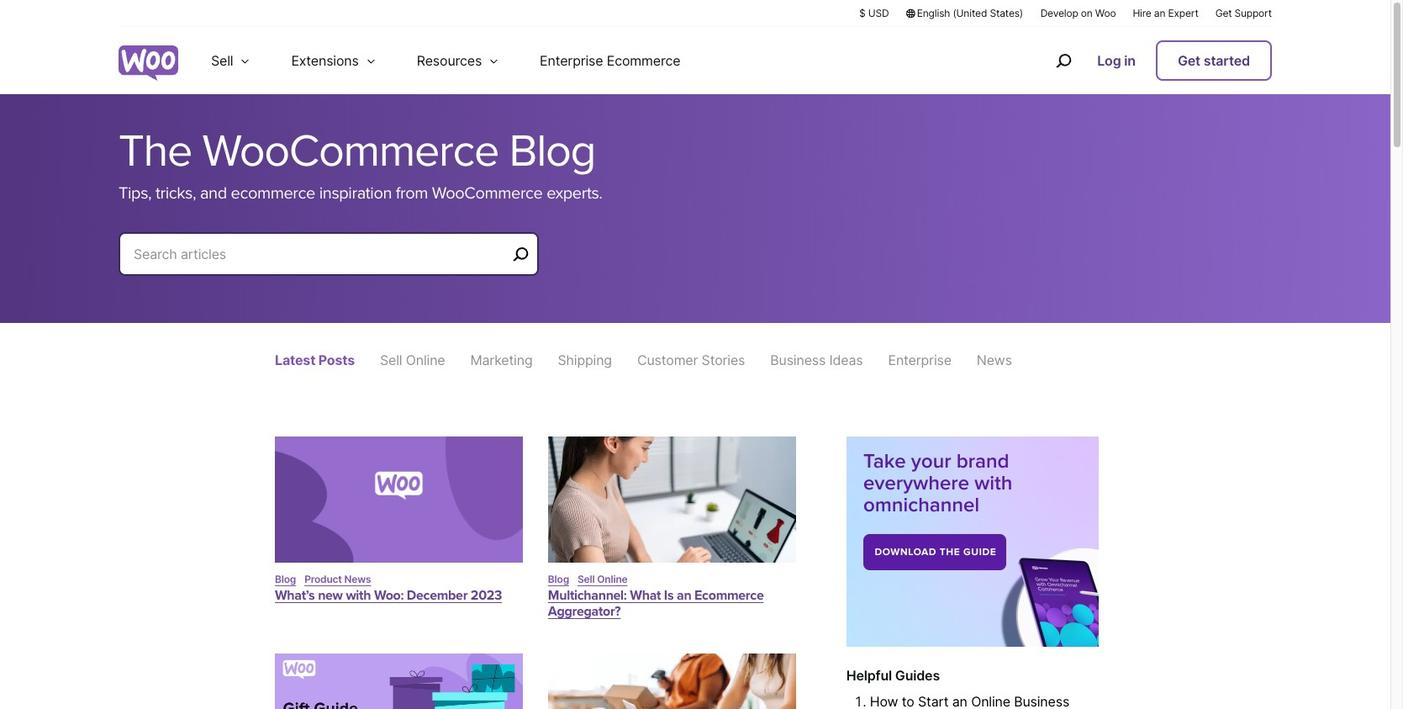 Task type: vqa. For each thing, say whether or not it's contained in the screenshot.
Enterprise Ecommerce link
yes



Task type: locate. For each thing, give the bounding box(es) containing it.
1 horizontal spatial enterprise
[[889, 352, 952, 368]]

develop on woo
[[1041, 7, 1116, 19]]

an right hire
[[1155, 7, 1166, 19]]

blog up what's
[[275, 573, 296, 586]]

1 vertical spatial ecommerce
[[695, 587, 764, 604]]

online left marketing
[[406, 352, 445, 368]]

enterprise for enterprise link
[[889, 352, 952, 368]]

1 vertical spatial sell online link
[[578, 573, 628, 586]]

0 horizontal spatial get
[[1178, 52, 1201, 69]]

get inside "link"
[[1178, 52, 1201, 69]]

product news link
[[305, 573, 371, 586]]

0 vertical spatial woocommerce
[[202, 124, 499, 178]]

resources button
[[397, 27, 520, 94]]

1 horizontal spatial get
[[1216, 7, 1233, 19]]

english (united states)
[[917, 7, 1024, 19]]

ideas
[[830, 352, 863, 368]]

news right enterprise link
[[977, 352, 1013, 368]]

1 vertical spatial an
[[677, 587, 692, 604]]

0 vertical spatial news
[[977, 352, 1013, 368]]

1 horizontal spatial blog link
[[548, 573, 569, 586]]

0 horizontal spatial news
[[344, 573, 371, 586]]

blog for what's new with woo: december 2023
[[275, 573, 296, 586]]

woo:
[[374, 587, 404, 604]]

online up multichannel:
[[597, 573, 628, 586]]

blog up multichannel:
[[548, 573, 569, 586]]

get
[[1216, 7, 1233, 19], [1178, 52, 1201, 69]]

0 vertical spatial get
[[1216, 7, 1233, 19]]

1 vertical spatial get
[[1178, 52, 1201, 69]]

extensions button
[[271, 27, 397, 94]]

blog link up what's
[[275, 573, 296, 586]]

1 horizontal spatial an
[[1155, 7, 1166, 19]]

1 horizontal spatial sell
[[380, 352, 402, 368]]

helpful
[[847, 667, 892, 684]]

enterprise inside enterprise ecommerce link
[[540, 52, 603, 69]]

customer stories
[[638, 352, 745, 368]]

1 horizontal spatial news
[[977, 352, 1013, 368]]

ecommerce inside blog sell online multichannel: what is an ecommerce aggregator?
[[695, 587, 764, 604]]

2 vertical spatial sell
[[578, 573, 595, 586]]

woocommerce up inspiration
[[202, 124, 499, 178]]

0 horizontal spatial an
[[677, 587, 692, 604]]

stories
[[702, 352, 745, 368]]

online
[[406, 352, 445, 368], [597, 573, 628, 586]]

1 blog link from the left
[[275, 573, 296, 586]]

business ideas link
[[771, 352, 863, 368]]

None search field
[[119, 232, 539, 296]]

product
[[305, 573, 342, 586]]

sell online link right posts
[[380, 352, 445, 368]]

sell inside sell button
[[211, 52, 233, 69]]

blog
[[509, 124, 596, 178], [275, 573, 296, 586], [548, 573, 569, 586]]

hire an expert
[[1133, 7, 1199, 19]]

2 blog link from the left
[[548, 573, 569, 586]]

enterprise link
[[889, 352, 952, 368]]

1 vertical spatial online
[[597, 573, 628, 586]]

english
[[917, 7, 951, 19]]

0 horizontal spatial sell online link
[[380, 352, 445, 368]]

search image
[[1051, 47, 1078, 74]]

0 horizontal spatial blog link
[[275, 573, 296, 586]]

blog link up multichannel:
[[548, 573, 569, 586]]

business ideas
[[771, 352, 863, 368]]

woman shopping for clothes online image
[[548, 437, 796, 563]]

news
[[977, 352, 1013, 368], [344, 573, 371, 586]]

sell online link up multichannel:
[[578, 573, 628, 586]]

the
[[119, 124, 192, 178]]

0 horizontal spatial sell
[[211, 52, 233, 69]]

the woocommerce blog tips, tricks, and ecommerce inspiration from woocommerce experts.
[[119, 124, 603, 204]]

expert
[[1169, 7, 1199, 19]]

an right is
[[677, 587, 692, 604]]

1 vertical spatial enterprise
[[889, 352, 952, 368]]

an inside hire an expert link
[[1155, 7, 1166, 19]]

2 horizontal spatial sell
[[578, 573, 595, 586]]

0 vertical spatial online
[[406, 352, 445, 368]]

started
[[1204, 52, 1251, 69]]

get left the support
[[1216, 7, 1233, 19]]

1 horizontal spatial ecommerce
[[695, 587, 764, 604]]

0 horizontal spatial ecommerce
[[607, 52, 681, 69]]

get support
[[1216, 7, 1273, 19]]

get started
[[1178, 52, 1251, 69]]

blog link for multichannel: what is an ecommerce aggregator?
[[548, 573, 569, 586]]

blog link
[[275, 573, 296, 586], [548, 573, 569, 586]]

0 vertical spatial enterprise
[[540, 52, 603, 69]]

hire
[[1133, 7, 1152, 19]]

latest
[[275, 352, 316, 368]]

sell for sell online
[[380, 352, 402, 368]]

blog inside blog sell online multichannel: what is an ecommerce aggregator?
[[548, 573, 569, 586]]

(united
[[953, 7, 988, 19]]

1 vertical spatial news
[[344, 573, 371, 586]]

get support link
[[1216, 6, 1273, 20]]

enterprise for enterprise ecommerce
[[540, 52, 603, 69]]

ecommerce
[[607, 52, 681, 69], [695, 587, 764, 604]]

1 horizontal spatial online
[[597, 573, 628, 586]]

hire an expert link
[[1133, 6, 1199, 20]]

1 horizontal spatial sell online link
[[578, 573, 628, 586]]

posts
[[319, 352, 355, 368]]

enterprise
[[540, 52, 603, 69], [889, 352, 952, 368]]

blog up experts.
[[509, 124, 596, 178]]

an
[[1155, 7, 1166, 19], [677, 587, 692, 604]]

0 horizontal spatial online
[[406, 352, 445, 368]]

aggregator?
[[548, 603, 621, 620]]

with
[[346, 587, 371, 604]]

sell inside blog sell online multichannel: what is an ecommerce aggregator?
[[578, 573, 595, 586]]

get left 'started'
[[1178, 52, 1201, 69]]

Search articles search field
[[134, 242, 507, 266]]

blog inside blog product news what's new with woo: december 2023
[[275, 573, 296, 586]]

0 horizontal spatial enterprise
[[540, 52, 603, 69]]

1 vertical spatial sell
[[380, 352, 402, 368]]

$ usd
[[860, 7, 889, 19]]

and
[[200, 183, 227, 204]]

from
[[396, 183, 428, 204]]

sell online
[[380, 352, 445, 368]]

woocommerce right from
[[432, 183, 543, 204]]

blog inside the woocommerce blog tips, tricks, and ecommerce inspiration from woocommerce experts.
[[509, 124, 596, 178]]

sell online link
[[380, 352, 445, 368], [578, 573, 628, 586]]

december
[[407, 587, 468, 604]]

woocommerce
[[202, 124, 499, 178], [432, 183, 543, 204]]

0 vertical spatial sell online link
[[380, 352, 445, 368]]

guides
[[896, 667, 940, 684]]

customer
[[638, 352, 698, 368]]

2023
[[471, 587, 502, 604]]

sell online link for blog
[[578, 573, 628, 586]]

multichannel: what is an ecommerce aggregator? link
[[548, 587, 764, 620]]

sell
[[211, 52, 233, 69], [380, 352, 402, 368], [578, 573, 595, 586]]

helpful guides
[[847, 667, 940, 684]]

the woocommerce blog link
[[119, 124, 596, 178]]

0 vertical spatial sell
[[211, 52, 233, 69]]

log
[[1098, 52, 1122, 69]]

0 vertical spatial an
[[1155, 7, 1166, 19]]

develop
[[1041, 7, 1079, 19]]

news up with
[[344, 573, 371, 586]]



Task type: describe. For each thing, give the bounding box(es) containing it.
sell online link for latest posts
[[380, 352, 445, 368]]

inspiration
[[319, 183, 392, 204]]

extensions
[[291, 52, 359, 69]]

multichannel:
[[548, 587, 627, 604]]

ecommerce
[[231, 183, 315, 204]]

0 vertical spatial ecommerce
[[607, 52, 681, 69]]

english (united states) button
[[906, 6, 1024, 20]]

news link
[[977, 352, 1013, 368]]

1 vertical spatial woocommerce
[[432, 183, 543, 204]]

what
[[630, 587, 661, 604]]

news inside blog product news what's new with woo: december 2023
[[344, 573, 371, 586]]

$ usd button
[[860, 6, 889, 20]]

shipping link
[[558, 352, 612, 368]]

is
[[664, 587, 674, 604]]

what's
[[275, 587, 315, 604]]

support
[[1235, 7, 1273, 19]]

get for get support
[[1216, 7, 1233, 19]]

on
[[1082, 7, 1093, 19]]

resources
[[417, 52, 482, 69]]

blog product news what's new with woo: december 2023
[[275, 573, 502, 604]]

marketing
[[471, 352, 533, 368]]

tips,
[[119, 183, 152, 204]]

marketing link
[[471, 352, 533, 368]]

blog link for what's new with woo: december 2023
[[275, 573, 296, 586]]

what's new with woo: december 2023 image
[[275, 437, 523, 563]]

in
[[1125, 52, 1136, 69]]

get for get started
[[1178, 52, 1201, 69]]

new
[[318, 587, 343, 604]]

enterprise ecommerce
[[540, 52, 681, 69]]

tricks,
[[156, 183, 196, 204]]

business
[[771, 352, 826, 368]]

online inside blog sell online multichannel: what is an ecommerce aggregator?
[[597, 573, 628, 586]]

states)
[[990, 7, 1024, 19]]

shipping
[[558, 352, 612, 368]]

blog for multichannel: what is an ecommerce aggregator?
[[548, 573, 569, 586]]

log in link
[[1091, 42, 1143, 79]]

develop on woo link
[[1041, 6, 1116, 20]]

sell button
[[191, 27, 271, 94]]

an inside blog sell online multichannel: what is an ecommerce aggregator?
[[677, 587, 692, 604]]

experts.
[[547, 183, 603, 204]]

blog sell online multichannel: what is an ecommerce aggregator?
[[548, 573, 764, 620]]

woo
[[1096, 7, 1116, 19]]

what's new with woo: december 2023 link
[[275, 587, 502, 604]]

$
[[860, 7, 866, 19]]

get started link
[[1156, 40, 1273, 81]]

customer stories link
[[638, 352, 745, 368]]

latest posts link
[[275, 352, 355, 368]]

enterprise ecommerce link
[[520, 27, 701, 94]]

sell for sell
[[211, 52, 233, 69]]

log in
[[1098, 52, 1136, 69]]

service navigation menu element
[[1020, 33, 1273, 88]]

latest posts
[[275, 352, 355, 368]]

usd
[[869, 7, 889, 19]]



